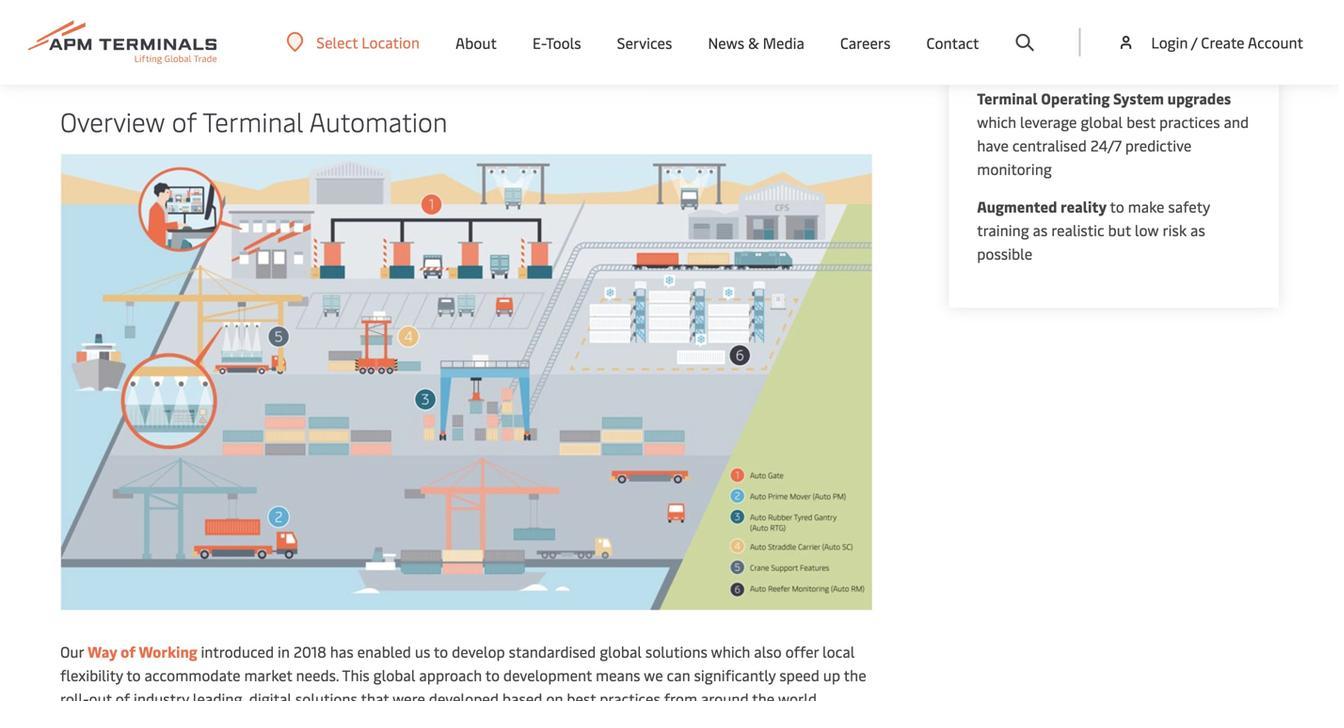 Task type: vqa. For each thing, say whether or not it's contained in the screenshot.
Select
yes



Task type: describe. For each thing, give the bounding box(es) containing it.
select location button
[[286, 32, 420, 52]]

develop
[[452, 641, 505, 662]]

account
[[1248, 32, 1303, 52]]

safety
[[1168, 196, 1210, 216]]

but
[[1108, 220, 1131, 240]]

of right way
[[121, 641, 136, 662]]

2 as from the left
[[1190, 220, 1205, 240]]

low
[[1135, 220, 1159, 240]]

realistic
[[1051, 220, 1104, 240]]

in
[[278, 641, 290, 662]]

needs.
[[296, 665, 339, 685]]

our
[[60, 641, 84, 662]]

speed inside all of this information opens new opportunities for digital solutions that keep customers updated and aid real-time decision making to speed up their supply chain. watch this space!
[[190, 57, 230, 77]]

and inside terminal operating system upgrades which leverage global best practices and have centralised 24/7 predictive monitoring
[[1224, 112, 1249, 132]]

to inside to make safety training as realistic but low risk as possible
[[1110, 196, 1124, 216]]

overview
[[60, 103, 165, 139]]

leading,
[[193, 688, 245, 701]]

this
[[342, 665, 370, 685]]

chain.
[[337, 57, 376, 77]]

24/7
[[1090, 135, 1121, 155]]

customers
[[586, 33, 657, 54]]

digital inside all of this information opens new opportunities for digital solutions that keep customers updated and aid real-time decision making to speed up their supply chain. watch this space!
[[406, 33, 449, 54]]

monitoring
[[977, 159, 1052, 179]]

login
[[1151, 32, 1188, 52]]

and inside all of this information opens new opportunities for digital solutions that keep customers updated and aid real-time decision making to speed up their supply chain. watch this space!
[[720, 33, 745, 54]]

of right overview
[[172, 103, 197, 139]]

around
[[701, 688, 749, 701]]

maintenance
[[977, 50, 1067, 71]]

reality
[[1061, 196, 1106, 216]]

predictive
[[1125, 135, 1192, 155]]

opportunities
[[288, 33, 380, 54]]

local
[[822, 641, 855, 662]]

standardised,
[[990, 3, 1080, 24]]

1 horizontal spatial this
[[425, 57, 450, 77]]

accommodate
[[144, 665, 240, 685]]

can
[[667, 665, 690, 685]]

contact
[[926, 32, 979, 52]]

time
[[804, 33, 835, 54]]

practices inside terminal operating system upgrades which leverage global best practices and have centralised 24/7 predictive monitoring
[[1159, 112, 1220, 132]]

world.
[[778, 688, 820, 701]]

careers button
[[840, 0, 891, 85]]

centralised
[[1012, 135, 1087, 155]]

e-
[[532, 32, 546, 52]]

global inside terminal operating system upgrades which leverage global best practices and have centralised 24/7 predictive monitoring
[[1081, 112, 1123, 132]]

out
[[89, 688, 112, 701]]

real-
[[773, 33, 804, 54]]

way of working link
[[88, 641, 197, 662]]

e-tools
[[532, 32, 581, 52]]

about button
[[455, 0, 497, 85]]

augmented reality
[[977, 196, 1110, 216]]

keep
[[550, 33, 582, 54]]

of inside all of this information opens new opportunities for digital solutions that keep customers updated and aid real-time decision making to speed up their supply chain. watch this space!
[[82, 33, 96, 54]]

up inside introduced in 2018 has enabled us to develop standardised global solutions which also offer local flexibility to accommodate market needs. this global approach to development means we can significantly speed up the roll-out of industry leading, digital solutions that were developed based on best practices from around the world.
[[823, 665, 840, 685]]

&
[[748, 32, 759, 52]]

all
[[60, 33, 78, 54]]

up inside all of this information opens new opportunities for digital solutions that keep customers updated and aid real-time decision making to speed up their supply chain. watch this space!
[[233, 57, 251, 77]]

way
[[88, 641, 117, 662]]

supply
[[289, 57, 333, 77]]

contact button
[[926, 0, 979, 85]]

e-tools button
[[532, 0, 581, 85]]

select
[[316, 32, 358, 52]]

development
[[503, 665, 592, 685]]

operating
[[1041, 88, 1110, 108]]

0 horizontal spatial terminal
[[203, 103, 303, 139]]

approach inside a standardised, proactive and coordinated approach to
[[1061, 27, 1124, 47]]

about
[[455, 32, 497, 52]]

create
[[1201, 32, 1245, 52]]

our way of working
[[60, 641, 197, 662]]

that inside all of this information opens new opportunities for digital solutions that keep customers updated and aid real-time decision making to speed up their supply chain. watch this space!
[[518, 33, 546, 54]]

0 horizontal spatial this
[[100, 33, 125, 54]]

aid
[[749, 33, 769, 54]]

terminal automation 1000 image
[[60, 153, 873, 611]]

making
[[119, 57, 168, 77]]

overview of terminal automation
[[60, 103, 448, 139]]

their
[[254, 57, 286, 77]]

us
[[415, 641, 430, 662]]

opens
[[212, 33, 253, 54]]

a
[[977, 3, 986, 24]]

which inside terminal operating system upgrades which leverage global best practices and have centralised 24/7 predictive monitoring
[[977, 112, 1016, 132]]

login / create account
[[1151, 32, 1303, 52]]

2 horizontal spatial solutions
[[645, 641, 707, 662]]

roll-
[[60, 688, 89, 701]]

services button
[[617, 0, 672, 85]]



Task type: locate. For each thing, give the bounding box(es) containing it.
1 vertical spatial practices
[[600, 688, 660, 701]]

1 horizontal spatial and
[[1150, 3, 1176, 24]]

speed down opens
[[190, 57, 230, 77]]

1 vertical spatial that
[[361, 688, 389, 701]]

1 horizontal spatial which
[[977, 112, 1016, 132]]

offer
[[785, 641, 819, 662]]

proactive
[[1084, 3, 1147, 24]]

global up were in the bottom of the page
[[373, 665, 415, 685]]

terminal down maintenance
[[977, 88, 1038, 108]]

and up asset
[[1150, 3, 1176, 24]]

0 vertical spatial digital
[[406, 33, 449, 54]]

of inside introduced in 2018 has enabled us to develop standardised global solutions which also offer local flexibility to accommodate market needs. this global approach to development means we can significantly speed up the roll-out of industry leading, digital solutions that were developed based on best practices from around the world.
[[115, 688, 130, 701]]

0 horizontal spatial approach
[[419, 665, 482, 685]]

1 vertical spatial which
[[711, 641, 750, 662]]

1 horizontal spatial up
[[823, 665, 840, 685]]

0 horizontal spatial solutions
[[295, 688, 357, 701]]

0 horizontal spatial up
[[233, 57, 251, 77]]

to inside all of this information opens new opportunities for digital solutions that keep customers updated and aid real-time decision making to speed up their supply chain. watch this space!
[[172, 57, 186, 77]]

standardised
[[509, 641, 596, 662]]

1 horizontal spatial approach
[[1061, 27, 1124, 47]]

2 vertical spatial global
[[373, 665, 415, 685]]

0 horizontal spatial as
[[1033, 220, 1048, 240]]

approach inside introduced in 2018 has enabled us to develop standardised global solutions which also offer local flexibility to accommodate market needs. this global approach to development means we can significantly speed up the roll-out of industry leading, digital solutions that were developed based on best practices from around the world.
[[419, 665, 482, 685]]

of
[[82, 33, 96, 54], [172, 103, 197, 139], [121, 641, 136, 662], [115, 688, 130, 701]]

automation
[[309, 103, 448, 139]]

2 vertical spatial solutions
[[295, 688, 357, 701]]

approach down proactive
[[1061, 27, 1124, 47]]

1 horizontal spatial solutions
[[453, 33, 515, 54]]

that
[[518, 33, 546, 54], [361, 688, 389, 701]]

0 horizontal spatial digital
[[249, 688, 292, 701]]

developed
[[429, 688, 499, 701]]

augmented
[[977, 196, 1057, 216]]

watch
[[379, 57, 422, 77]]

1 vertical spatial solutions
[[645, 641, 707, 662]]

1 horizontal spatial the
[[844, 665, 866, 685]]

terminal operating system upgrades which leverage global best practices and have centralised 24/7 predictive monitoring
[[977, 88, 1249, 179]]

2 horizontal spatial global
[[1081, 112, 1123, 132]]

digital inside introduced in 2018 has enabled us to develop standardised global solutions which also offer local flexibility to accommodate market needs. this global approach to development means we can significantly speed up the roll-out of industry leading, digital solutions that were developed based on best practices from around the world.
[[249, 688, 292, 701]]

0 vertical spatial best
[[1126, 112, 1156, 132]]

asset maintenance
[[977, 27, 1183, 71]]

best inside terminal operating system upgrades which leverage global best practices and have centralised 24/7 predictive monitoring
[[1126, 112, 1156, 132]]

terminal
[[977, 88, 1038, 108], [203, 103, 303, 139]]

that down this
[[361, 688, 389, 701]]

space!
[[454, 57, 497, 77]]

of right all
[[82, 33, 96, 54]]

login / create account link
[[1116, 0, 1303, 85]]

the down local
[[844, 665, 866, 685]]

solutions up "can"
[[645, 641, 707, 662]]

global up means
[[600, 641, 642, 662]]

digital
[[406, 33, 449, 54], [249, 688, 292, 701]]

updated
[[660, 33, 716, 54]]

1 vertical spatial best
[[567, 688, 596, 701]]

introduced in 2018 has enabled us to develop standardised global solutions which also offer local flexibility to accommodate market needs. this global approach to development means we can significantly speed up the roll-out of industry leading, digital solutions that were developed based on best practices from around the world.
[[60, 641, 866, 701]]

0 vertical spatial that
[[518, 33, 546, 54]]

solutions down needs.
[[295, 688, 357, 701]]

all of this information opens new opportunities for digital solutions that keep customers updated and aid real-time decision making to speed up their supply chain. watch this space!
[[60, 33, 835, 77]]

and
[[1150, 3, 1176, 24], [720, 33, 745, 54], [1224, 112, 1249, 132]]

0 vertical spatial this
[[100, 33, 125, 54]]

terminal inside terminal operating system upgrades which leverage global best practices and have centralised 24/7 predictive monitoring
[[977, 88, 1038, 108]]

practices inside introduced in 2018 has enabled us to develop standardised global solutions which also offer local flexibility to accommodate market needs. this global approach to development means we can significantly speed up the roll-out of industry leading, digital solutions that were developed based on best practices from around the world.
[[600, 688, 660, 701]]

practices down 'upgrades'
[[1159, 112, 1220, 132]]

0 horizontal spatial best
[[567, 688, 596, 701]]

solutions up space!
[[453, 33, 515, 54]]

solutions inside all of this information opens new opportunities for digital solutions that keep customers updated and aid real-time decision making to speed up their supply chain. watch this space!
[[453, 33, 515, 54]]

have
[[977, 135, 1009, 155]]

0 horizontal spatial that
[[361, 688, 389, 701]]

and left &
[[720, 33, 745, 54]]

1 horizontal spatial that
[[518, 33, 546, 54]]

flexibility
[[60, 665, 123, 685]]

speed up the world.
[[779, 665, 819, 685]]

0 vertical spatial global
[[1081, 112, 1123, 132]]

as down augmented reality
[[1033, 220, 1048, 240]]

which
[[977, 112, 1016, 132], [711, 641, 750, 662]]

to down develop
[[485, 665, 500, 685]]

0 vertical spatial solutions
[[453, 33, 515, 54]]

news
[[708, 32, 744, 52]]

best inside introduced in 2018 has enabled us to develop standardised global solutions which also offer local flexibility to accommodate market needs. this global approach to development means we can significantly speed up the roll-out of industry leading, digital solutions that were developed based on best practices from around the world.
[[567, 688, 596, 701]]

1 as from the left
[[1033, 220, 1048, 240]]

on
[[546, 688, 563, 701]]

digital right for
[[406, 33, 449, 54]]

0 vertical spatial approach
[[1061, 27, 1124, 47]]

to inside a standardised, proactive and coordinated approach to
[[1128, 27, 1142, 47]]

0 vertical spatial speed
[[190, 57, 230, 77]]

risk
[[1163, 220, 1187, 240]]

1 vertical spatial digital
[[249, 688, 292, 701]]

which inside introduced in 2018 has enabled us to develop standardised global solutions which also offer local flexibility to accommodate market needs. this global approach to development means we can significantly speed up the roll-out of industry leading, digital solutions that were developed based on best practices from around the world.
[[711, 641, 750, 662]]

to down information
[[172, 57, 186, 77]]

0 horizontal spatial speed
[[190, 57, 230, 77]]

services
[[617, 32, 672, 52]]

market
[[244, 665, 292, 685]]

1 horizontal spatial as
[[1190, 220, 1205, 240]]

the
[[844, 665, 866, 685], [752, 688, 775, 701]]

make
[[1128, 196, 1164, 216]]

/
[[1191, 32, 1197, 52]]

coordinated
[[977, 27, 1058, 47]]

global up 24/7
[[1081, 112, 1123, 132]]

media
[[763, 32, 804, 52]]

for
[[383, 33, 403, 54]]

enabled
[[357, 641, 411, 662]]

1 horizontal spatial digital
[[406, 33, 449, 54]]

asset
[[1145, 27, 1183, 47]]

introduced
[[201, 641, 274, 662]]

1 vertical spatial this
[[425, 57, 450, 77]]

best down system
[[1126, 112, 1156, 132]]

1 vertical spatial global
[[600, 641, 642, 662]]

1 horizontal spatial speed
[[779, 665, 819, 685]]

1 vertical spatial and
[[720, 33, 745, 54]]

as
[[1033, 220, 1048, 240], [1190, 220, 1205, 240]]

1 horizontal spatial global
[[600, 641, 642, 662]]

which up have
[[977, 112, 1016, 132]]

0 horizontal spatial the
[[752, 688, 775, 701]]

we
[[644, 665, 663, 685]]

0 vertical spatial which
[[977, 112, 1016, 132]]

which up significantly
[[711, 641, 750, 662]]

careers
[[840, 32, 891, 52]]

this right watch
[[425, 57, 450, 77]]

up down opens
[[233, 57, 251, 77]]

also
[[754, 641, 782, 662]]

to left asset
[[1128, 27, 1142, 47]]

terminal down their
[[203, 103, 303, 139]]

information
[[129, 33, 209, 54]]

select location
[[316, 32, 420, 52]]

upgrades
[[1167, 88, 1231, 108]]

the down significantly
[[752, 688, 775, 701]]

of right out
[[115, 688, 130, 701]]

0 horizontal spatial which
[[711, 641, 750, 662]]

and inside a standardised, proactive and coordinated approach to
[[1150, 3, 1176, 24]]

working
[[139, 641, 197, 662]]

means
[[596, 665, 640, 685]]

2 horizontal spatial and
[[1224, 112, 1249, 132]]

speed
[[190, 57, 230, 77], [779, 665, 819, 685]]

1 horizontal spatial practices
[[1159, 112, 1220, 132]]

0 horizontal spatial practices
[[600, 688, 660, 701]]

and down 'upgrades'
[[1224, 112, 1249, 132]]

this
[[100, 33, 125, 54], [425, 57, 450, 77]]

approach up "developed"
[[419, 665, 482, 685]]

possible
[[977, 243, 1032, 263]]

1 vertical spatial speed
[[779, 665, 819, 685]]

0 vertical spatial up
[[233, 57, 251, 77]]

best right on at the left
[[567, 688, 596, 701]]

news & media
[[708, 32, 804, 52]]

this up decision
[[100, 33, 125, 54]]

1 horizontal spatial best
[[1126, 112, 1156, 132]]

1 vertical spatial approach
[[419, 665, 482, 685]]

0 horizontal spatial global
[[373, 665, 415, 685]]

1 vertical spatial up
[[823, 665, 840, 685]]

as right risk
[[1190, 220, 1205, 240]]

that left the keep
[[518, 33, 546, 54]]

2 vertical spatial and
[[1224, 112, 1249, 132]]

digital down market at the left
[[249, 688, 292, 701]]

that inside introduced in 2018 has enabled us to develop standardised global solutions which also offer local flexibility to accommodate market needs. this global approach to development means we can significantly speed up the roll-out of industry leading, digital solutions that were developed based on best practices from around the world.
[[361, 688, 389, 701]]

a standardised, proactive and coordinated approach to
[[977, 3, 1176, 47]]

to right 'us'
[[434, 641, 448, 662]]

news & media button
[[708, 0, 804, 85]]

up down local
[[823, 665, 840, 685]]

to down our way of working
[[126, 665, 141, 685]]

training
[[977, 220, 1029, 240]]

leverage
[[1020, 112, 1077, 132]]

practices down means
[[600, 688, 660, 701]]

from
[[664, 688, 697, 701]]

based
[[502, 688, 542, 701]]

1 vertical spatial the
[[752, 688, 775, 701]]

to up but
[[1110, 196, 1124, 216]]

system
[[1113, 88, 1164, 108]]

global
[[1081, 112, 1123, 132], [600, 641, 642, 662], [373, 665, 415, 685]]

0 vertical spatial practices
[[1159, 112, 1220, 132]]

0 horizontal spatial and
[[720, 33, 745, 54]]

speed inside introduced in 2018 has enabled us to develop standardised global solutions which also offer local flexibility to accommodate market needs. this global approach to development means we can significantly speed up the roll-out of industry leading, digital solutions that were developed based on best practices from around the world.
[[779, 665, 819, 685]]

new
[[257, 33, 284, 54]]

0 vertical spatial the
[[844, 665, 866, 685]]

industry
[[134, 688, 189, 701]]

tools
[[546, 32, 581, 52]]

to make safety training as realistic but low risk as possible
[[977, 196, 1210, 263]]

1 horizontal spatial terminal
[[977, 88, 1038, 108]]

has
[[330, 641, 354, 662]]

0 vertical spatial and
[[1150, 3, 1176, 24]]



